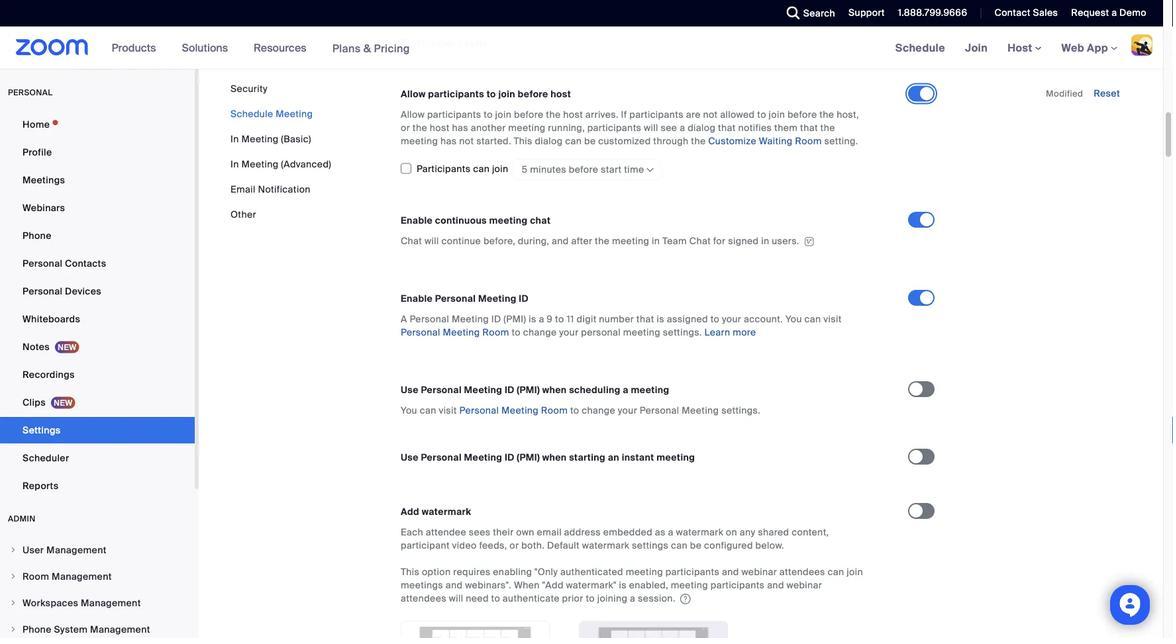 Task type: locate. For each thing, give the bounding box(es) containing it.
show options image
[[645, 165, 656, 175]]

0 vertical spatial will
[[644, 122, 659, 134]]

authenticated
[[561, 566, 624, 578]]

email notification
[[231, 183, 311, 196]]

enabled,
[[629, 579, 669, 592]]

in down the schedule meeting link
[[231, 133, 239, 145]]

is
[[529, 313, 537, 325], [657, 313, 665, 325], [619, 579, 627, 592]]

minutes
[[530, 163, 567, 175]]

2 chat from the left
[[690, 235, 711, 247]]

can inside this option requires enabling "only authenticated meeting participants and webinar attendees can join meetings and webinars". when "add watermark" is enabled, meeting participants and webinar attendees will need to authenticate prior to joining a session.
[[828, 566, 845, 578]]

2 vertical spatial will
[[449, 593, 464, 605]]

1 right image from the top
[[9, 547, 17, 555]]

webinar down below.
[[742, 566, 777, 578]]

enable
[[401, 214, 433, 227], [401, 292, 433, 305]]

0 horizontal spatial watermark
[[422, 506, 471, 518]]

will for participants
[[644, 122, 659, 134]]

1.888.799.9666 button up schedule link
[[899, 7, 968, 19]]

this inside this option requires enabling "only authenticated meeting participants and webinar attendees can join meetings and webinars". when "add watermark" is enabled, meeting participants and webinar attendees will need to authenticate prior to joining a session.
[[401, 566, 420, 578]]

personal
[[581, 326, 621, 339]]

participants can join
[[417, 163, 509, 175]]

number
[[599, 313, 634, 325]]

1 horizontal spatial you
[[786, 313, 802, 325]]

1 vertical spatial change
[[582, 404, 616, 417]]

will left continue
[[425, 235, 439, 247]]

1 in from the left
[[652, 235, 660, 247]]

personal menu menu
[[0, 111, 195, 501]]

this up 5
[[514, 135, 533, 148]]

1 vertical spatial or
[[510, 540, 519, 552]]

1 horizontal spatial is
[[619, 579, 627, 592]]

management for room management
[[52, 571, 112, 583]]

id
[[519, 292, 529, 305], [492, 313, 501, 325], [505, 384, 515, 396], [505, 452, 515, 464]]

0 vertical spatial in
[[231, 133, 239, 145]]

when for scheduling
[[543, 384, 567, 396]]

0 vertical spatial you
[[786, 313, 802, 325]]

schedule inside menu bar
[[231, 108, 273, 120]]

team
[[663, 235, 687, 247]]

allow for allow participants to join before the host arrives. if participants are not allowed to join before the host, or the host has another meeting running, participants will see a dialog that notifies them that the meeting has not started. this dialog can be customized through the
[[401, 109, 425, 121]]

banner
[[0, 27, 1164, 70]]

host
[[1008, 41, 1036, 55]]

your down 11
[[560, 326, 579, 339]]

2 horizontal spatial that
[[801, 122, 818, 134]]

2 horizontal spatial your
[[722, 313, 742, 325]]

1 horizontal spatial or
[[510, 540, 519, 552]]

9
[[547, 313, 553, 325]]

1 vertical spatial settings.
[[722, 404, 761, 417]]

chat will continue before, during, and after the meeting in team chat for signed in users. application
[[401, 234, 865, 248]]

1 in from the top
[[231, 133, 239, 145]]

1 vertical spatial enable
[[401, 292, 433, 305]]

menu bar containing security
[[231, 82, 331, 221]]

1 vertical spatial has
[[441, 135, 457, 148]]

will left need
[[449, 593, 464, 605]]

the right "after"
[[595, 235, 610, 247]]

phone down webinars at the top
[[23, 230, 52, 242]]

1 horizontal spatial dialog
[[688, 122, 716, 134]]

0 horizontal spatial change
[[523, 326, 557, 339]]

when up 'you can visit personal meeting room to change your personal meeting settings.' in the bottom of the page
[[543, 384, 567, 396]]

0 vertical spatial use
[[401, 384, 419, 396]]

started.
[[477, 135, 511, 148]]

0 horizontal spatial not
[[459, 135, 474, 148]]

0 horizontal spatial attendees
[[401, 593, 447, 605]]

1 vertical spatial (pmi)
[[517, 384, 540, 396]]

or for both.
[[510, 540, 519, 552]]

can
[[565, 135, 582, 148], [473, 163, 490, 175], [805, 313, 822, 325], [420, 404, 437, 417], [671, 540, 688, 552], [828, 566, 845, 578]]

0 horizontal spatial or
[[401, 122, 410, 134]]

0 horizontal spatial visit
[[439, 404, 457, 417]]

1 horizontal spatial settings.
[[722, 404, 761, 417]]

in left team
[[652, 235, 660, 247]]

meeting left team
[[612, 235, 650, 247]]

chat
[[401, 235, 422, 247], [690, 235, 711, 247]]

1 horizontal spatial be
[[690, 540, 702, 552]]

a inside this option requires enabling "only authenticated meeting participants and webinar attendees can join meetings and webinars". when "add watermark" is enabled, meeting participants and webinar attendees will need to authenticate prior to joining a session.
[[630, 593, 636, 605]]

sales
[[1034, 7, 1059, 19]]

2 phone from the top
[[23, 624, 52, 636]]

1 enable from the top
[[401, 214, 433, 227]]

1 vertical spatial personal meeting room link
[[460, 404, 568, 417]]

(advanced)
[[281, 158, 331, 170]]

right image inside workspaces management menu item
[[9, 600, 17, 608]]

the left host, at the top of the page
[[820, 109, 835, 121]]

be
[[585, 135, 596, 148], [690, 540, 702, 552]]

is up joining at the bottom
[[619, 579, 627, 592]]

not down another
[[459, 135, 474, 148]]

system
[[54, 624, 88, 636]]

1 vertical spatial watermark
[[676, 526, 724, 539]]

0 vertical spatial right image
[[9, 547, 17, 555]]

chat left for
[[690, 235, 711, 247]]

email notification link
[[231, 183, 311, 196]]

1 horizontal spatial this
[[514, 135, 533, 148]]

has up participants
[[441, 135, 457, 148]]

in
[[652, 235, 660, 247], [762, 235, 770, 247]]

meetings link
[[0, 167, 195, 194]]

enable for enable continuous meeting chat
[[401, 214, 433, 227]]

before left the 'start'
[[569, 163, 599, 175]]

when for starting
[[543, 452, 567, 464]]

workspaces
[[23, 597, 78, 610]]

schedule inside meetings navigation
[[896, 41, 946, 55]]

watermark down embedded
[[582, 540, 630, 552]]

management down workspaces management menu item at the bottom left of the page
[[90, 624, 150, 636]]

phone right right image
[[23, 624, 52, 636]]

management up phone system management menu item
[[81, 597, 141, 610]]

1 vertical spatial use
[[401, 452, 419, 464]]

their
[[493, 526, 514, 539]]

allow down pricing
[[401, 88, 426, 100]]

id for a
[[492, 313, 501, 325]]

or inside allow participants to join before the host arrives. if participants are not allowed to join before the host, or the host has another meeting running, participants will see a dialog that notifies them that the meeting has not started. this dialog can be customized through the
[[401, 122, 410, 134]]

2 allow from the top
[[401, 109, 425, 121]]

scheduling
[[569, 384, 621, 396]]

0 horizontal spatial be
[[585, 135, 596, 148]]

1 horizontal spatial watermark
[[582, 540, 630, 552]]

a right the see
[[680, 122, 686, 134]]

0 vertical spatial watermark
[[422, 506, 471, 518]]

notes link
[[0, 334, 195, 361]]

0 vertical spatial attendees
[[780, 566, 826, 578]]

1 horizontal spatial schedule
[[896, 41, 946, 55]]

has left another
[[452, 122, 469, 134]]

or
[[401, 122, 410, 134], [510, 540, 519, 552]]

1 horizontal spatial not
[[703, 109, 718, 121]]

2 vertical spatial your
[[618, 404, 638, 417]]

phone inside personal menu menu
[[23, 230, 52, 242]]

0 vertical spatial schedule
[[896, 41, 946, 55]]

and down below.
[[768, 579, 785, 592]]

right image
[[9, 547, 17, 555], [9, 573, 17, 581], [9, 600, 17, 608]]

participant
[[401, 540, 450, 552]]

audio
[[465, 37, 491, 49]]

that up customize
[[718, 122, 736, 134]]

1 phone from the top
[[23, 230, 52, 242]]

phone inside menu item
[[23, 624, 52, 636]]

schedule for schedule
[[896, 41, 946, 55]]

in up email
[[231, 158, 239, 170]]

reports link
[[0, 473, 195, 500]]

(pmi) for a
[[504, 313, 527, 325]]

(pmi) left 9
[[504, 313, 527, 325]]

the down are
[[691, 135, 706, 148]]

customized
[[599, 135, 651, 148]]

2 when from the top
[[543, 452, 567, 464]]

meetings navigation
[[886, 27, 1164, 70]]

can inside each attendee sees their own email address embedded as a watermark on any shared content, participant video feeds, or both. default watermark settings can be configured below.
[[671, 540, 688, 552]]

be left configured
[[690, 540, 702, 552]]

or inside each attendee sees their own email address embedded as a watermark on any shared content, participant video feeds, or both. default watermark settings can be configured below.
[[510, 540, 519, 552]]

users.
[[772, 235, 800, 247]]

that
[[718, 122, 736, 134], [801, 122, 818, 134], [637, 313, 655, 325]]

both.
[[522, 540, 545, 552]]

pricing
[[374, 41, 410, 55]]

banner containing products
[[0, 27, 1164, 70]]

will inside allow participants to join before the host arrives. if participants are not allowed to join before the host, or the host has another meeting running, participants will see a dialog that notifies them that the meeting has not started. this dialog can be customized through the
[[644, 122, 659, 134]]

waiting
[[759, 135, 793, 148]]

allow inside allow participants to join before the host arrives. if participants are not allowed to join before the host, or the host has another meeting running, participants will see a dialog that notifies them that the meeting has not started. this dialog can be customized through the
[[401, 109, 425, 121]]

will left the see
[[644, 122, 659, 134]]

join link
[[956, 27, 998, 69]]

clips
[[23, 397, 46, 409]]

0 horizontal spatial chat
[[401, 235, 422, 247]]

1 vertical spatial this
[[401, 566, 420, 578]]

management up "workspaces management" in the left bottom of the page
[[52, 571, 112, 583]]

(pmi) left starting
[[517, 452, 540, 464]]

change inside a personal meeting id (pmi) is a 9 to 11 digit number that is assigned to your account. you can visit personal meeting room to change your personal meeting settings. learn more
[[523, 326, 557, 339]]

2 enable from the top
[[401, 292, 433, 305]]

and inside application
[[552, 235, 569, 247]]

them
[[775, 122, 798, 134]]

1 vertical spatial dialog
[[535, 135, 563, 148]]

configured
[[704, 540, 753, 552]]

2 in from the left
[[762, 235, 770, 247]]

(pmi) up 'you can visit personal meeting room to change your personal meeting settings.' in the bottom of the page
[[517, 384, 540, 396]]

management for user management
[[46, 544, 107, 557]]

before down allow participants to join before host
[[514, 109, 544, 121]]

if
[[621, 109, 627, 121]]

before up them
[[788, 109, 817, 121]]

1 vertical spatial your
[[560, 326, 579, 339]]

personal meeting room link down enable personal meeting id at the left top of the page
[[401, 326, 509, 339]]

management for workspaces management
[[81, 597, 141, 610]]

1 horizontal spatial visit
[[824, 313, 842, 325]]

0 horizontal spatial will
[[425, 235, 439, 247]]

1 vertical spatial not
[[459, 135, 474, 148]]

management up room management
[[46, 544, 107, 557]]

webinar down content,
[[787, 579, 823, 592]]

user management menu item
[[0, 538, 195, 563]]

will inside this option requires enabling "only authenticated meeting participants and webinar attendees can join meetings and webinars". when "add watermark" is enabled, meeting participants and webinar attendees will need to authenticate prior to joining a session.
[[449, 593, 464, 605]]

during,
[[518, 235, 550, 247]]

attendees down content,
[[780, 566, 826, 578]]

1 vertical spatial phone
[[23, 624, 52, 636]]

this
[[514, 135, 533, 148], [401, 566, 420, 578]]

allow participants to join before the host arrives. if participants are not allowed to join before the host, or the host has another meeting running, participants will see a dialog that notifies them that the meeting has not started. this dialog can be customized through the
[[401, 109, 860, 148]]

1 vertical spatial when
[[543, 452, 567, 464]]

personal meeting room link down use personal meeting id (pmi) when scheduling a meeting
[[460, 404, 568, 417]]

is left assigned
[[657, 313, 665, 325]]

1.888.799.9666 button up join
[[889, 0, 971, 27]]

watermark"
[[566, 579, 617, 592]]

1 horizontal spatial will
[[449, 593, 464, 605]]

you can visit personal meeting room to change your personal meeting settings.
[[401, 404, 761, 417]]

0 horizontal spatial is
[[529, 313, 537, 325]]

0 vertical spatial phone
[[23, 230, 52, 242]]

2 use from the top
[[401, 452, 419, 464]]

as
[[655, 526, 666, 539]]

0 vertical spatial (pmi)
[[504, 313, 527, 325]]

home
[[23, 118, 50, 131]]

2 right image from the top
[[9, 573, 17, 581]]

resources button
[[254, 27, 313, 69]]

meeting up before,
[[489, 214, 528, 227]]

webinars
[[23, 202, 65, 214]]

0 vertical spatial change
[[523, 326, 557, 339]]

schedule down security
[[231, 108, 273, 120]]

0 vertical spatial dialog
[[688, 122, 716, 134]]

attendees
[[780, 566, 826, 578], [401, 593, 447, 605]]

2 vertical spatial watermark
[[582, 540, 630, 552]]

2 vertical spatial right image
[[9, 600, 17, 608]]

meeting up enabled,
[[626, 566, 663, 578]]

watermark up attendee
[[422, 506, 471, 518]]

1 vertical spatial will
[[425, 235, 439, 247]]

enable up a
[[401, 292, 433, 305]]

0 horizontal spatial that
[[637, 313, 655, 325]]

application
[[401, 526, 865, 606]]

dialog down are
[[688, 122, 716, 134]]

phone for phone
[[23, 230, 52, 242]]

meeting down number
[[623, 326, 661, 339]]

a right the scheduling
[[623, 384, 629, 396]]

your down the scheduling
[[618, 404, 638, 417]]

meeting inside chat will continue before, during, and after the meeting in team chat for signed in users. application
[[612, 235, 650, 247]]

0 vertical spatial allow
[[401, 88, 426, 100]]

application containing each attendee sees their own email address embedded as a watermark on any shared content, participant video feeds, or both. default watermark settings can be configured below.
[[401, 526, 865, 606]]

devices
[[65, 285, 101, 298]]

dialog down running,
[[535, 135, 563, 148]]

3 right image from the top
[[9, 600, 17, 608]]

1 horizontal spatial chat
[[690, 235, 711, 247]]

is left 9
[[529, 313, 537, 325]]

watermark up configured
[[676, 526, 724, 539]]

0 vertical spatial your
[[722, 313, 742, 325]]

2 horizontal spatial is
[[657, 313, 665, 325]]

a right joining at the bottom
[[630, 593, 636, 605]]

will for attendees
[[449, 593, 464, 605]]

in for in meeting (basic)
[[231, 133, 239, 145]]

be down running,
[[585, 135, 596, 148]]

room down enable personal meeting id at the left top of the page
[[483, 326, 509, 339]]

2 vertical spatial (pmi)
[[517, 452, 540, 464]]

id for starting
[[505, 452, 515, 464]]

reports
[[23, 480, 59, 492]]

0 horizontal spatial this
[[401, 566, 420, 578]]

right image inside user management menu item
[[9, 547, 17, 555]]

1 vertical spatial right image
[[9, 573, 17, 581]]

0 horizontal spatial in
[[652, 235, 660, 247]]

in meeting (advanced) link
[[231, 158, 331, 170]]

1 use from the top
[[401, 384, 419, 396]]

search
[[804, 7, 836, 19]]

id inside a personal meeting id (pmi) is a 9 to 11 digit number that is assigned to your account. you can visit personal meeting room to change your personal meeting settings. learn more
[[492, 313, 501, 325]]

1 vertical spatial webinar
[[787, 579, 823, 592]]

2 horizontal spatial will
[[644, 122, 659, 134]]

room down user
[[23, 571, 49, 583]]

digit
[[577, 313, 597, 325]]

solutions
[[182, 41, 228, 55]]

chat
[[530, 214, 551, 227]]

enable for enable personal meeting id
[[401, 292, 433, 305]]

a
[[1112, 7, 1118, 19], [680, 122, 686, 134], [539, 313, 545, 325], [623, 384, 629, 396], [668, 526, 674, 539], [630, 593, 636, 605]]

more
[[733, 326, 757, 339]]

(pmi) inside a personal meeting id (pmi) is a 9 to 11 digit number that is assigned to your account. you can visit personal meeting room to change your personal meeting settings. learn more
[[504, 313, 527, 325]]

can inside allow participants to join before the host arrives. if participants are not allowed to join before the host, or the host has another meeting running, participants will see a dialog that notifies them that the meeting has not started. this dialog can be customized through the
[[565, 135, 582, 148]]

0 vertical spatial not
[[703, 109, 718, 121]]

0 vertical spatial this
[[514, 135, 533, 148]]

0 horizontal spatial schedule
[[231, 108, 273, 120]]

video
[[452, 540, 477, 552]]

1 horizontal spatial in
[[762, 235, 770, 247]]

(pmi)
[[504, 313, 527, 325], [517, 384, 540, 396], [517, 452, 540, 464]]

meeting right the scheduling
[[631, 384, 670, 396]]

0 vertical spatial when
[[543, 384, 567, 396]]

0 horizontal spatial dialog
[[535, 135, 563, 148]]

and left "after"
[[552, 235, 569, 247]]

schedule for schedule meeting
[[231, 108, 273, 120]]

use
[[401, 384, 419, 396], [401, 452, 419, 464]]

customize waiting room link
[[709, 135, 822, 148]]

None radio
[[401, 622, 550, 639], [579, 622, 728, 639], [401, 622, 550, 639], [579, 622, 728, 639]]

that right them
[[801, 122, 818, 134]]

0 vertical spatial enable
[[401, 214, 433, 227]]

user management
[[23, 544, 107, 557]]

1 when from the top
[[543, 384, 567, 396]]

in left users.
[[762, 235, 770, 247]]

be inside allow participants to join before the host arrives. if participants are not allowed to join before the host, or the host has another meeting running, participants will see a dialog that notifies them that the meeting has not started. this dialog can be customized through the
[[585, 135, 596, 148]]

meeting right instant
[[657, 452, 695, 464]]

1 vertical spatial be
[[690, 540, 702, 552]]

menu bar
[[231, 82, 331, 221]]

product information navigation
[[102, 27, 420, 70]]

1 chat from the left
[[401, 235, 422, 247]]

right image inside room management menu item
[[9, 573, 17, 581]]

change down the scheduling
[[582, 404, 616, 417]]

recordings link
[[0, 362, 195, 388]]

1 vertical spatial allow
[[401, 109, 425, 121]]

meeting up 'learn more about add watermark' image
[[671, 579, 708, 592]]

your up learn more link at the right of the page
[[722, 313, 742, 325]]

0 vertical spatial settings.
[[663, 326, 702, 339]]

0 vertical spatial or
[[401, 122, 410, 134]]

2 in from the top
[[231, 158, 239, 170]]

0 vertical spatial personal meeting room link
[[401, 326, 509, 339]]

change down 9
[[523, 326, 557, 339]]

a left 9
[[539, 313, 545, 325]]

1 allow from the top
[[401, 88, 426, 100]]

visit
[[824, 313, 842, 325], [439, 404, 457, 417]]

when left starting
[[543, 452, 567, 464]]

join inside this option requires enabling "only authenticated meeting participants and webinar attendees can join meetings and webinars". when "add watermark" is enabled, meeting participants and webinar attendees will need to authenticate prior to joining a session.
[[847, 566, 864, 578]]

chat left continue
[[401, 235, 422, 247]]

1 vertical spatial in
[[231, 158, 239, 170]]

attendees down meetings
[[401, 593, 447, 605]]

web app button
[[1062, 41, 1118, 55]]

personal contacts link
[[0, 251, 195, 277]]

not right are
[[703, 109, 718, 121]]

enable left continuous
[[401, 214, 433, 227]]

before inside popup button
[[569, 163, 599, 175]]

this up meetings
[[401, 566, 420, 578]]

that right number
[[637, 313, 655, 325]]

1 vertical spatial you
[[401, 404, 417, 417]]

you inside a personal meeting id (pmi) is a 9 to 11 digit number that is assigned to your account. you can visit personal meeting room to change your personal meeting settings. learn more
[[786, 313, 802, 325]]

1 vertical spatial schedule
[[231, 108, 273, 120]]

settings link
[[0, 418, 195, 444]]

0 vertical spatial be
[[585, 135, 596, 148]]

0 vertical spatial visit
[[824, 313, 842, 325]]

5
[[522, 163, 528, 175]]

request
[[1072, 7, 1110, 19]]

notes
[[23, 341, 50, 353]]

1 vertical spatial visit
[[439, 404, 457, 417]]

see
[[661, 122, 678, 134]]

0 horizontal spatial settings.
[[663, 326, 702, 339]]

learn
[[705, 326, 731, 339]]

a right as
[[668, 526, 674, 539]]

schedule down 1.888.799.9666
[[896, 41, 946, 55]]

room down them
[[796, 135, 822, 148]]

allow up participants
[[401, 109, 425, 121]]



Task type: describe. For each thing, give the bounding box(es) containing it.
meeting up the started.
[[509, 122, 546, 134]]

scheduler link
[[0, 445, 195, 472]]

below.
[[756, 540, 785, 552]]

allow for allow participants to join before host
[[401, 88, 426, 100]]

account.
[[744, 313, 783, 325]]

whiteboards
[[23, 313, 80, 325]]

phone system management menu item
[[0, 618, 195, 639]]

host button
[[1008, 41, 1042, 55]]

workspaces management menu item
[[0, 591, 195, 616]]

profile picture image
[[1132, 34, 1153, 56]]

setting.
[[825, 135, 859, 148]]

1 horizontal spatial change
[[582, 404, 616, 417]]

be inside each attendee sees their own email address embedded as a watermark on any shared content, participant video feeds, or both. default watermark settings can be configured below.
[[690, 540, 702, 552]]

visit inside a personal meeting id (pmi) is a 9 to 11 digit number that is assigned to your account. you can visit personal meeting room to change your personal meeting settings. learn more
[[824, 313, 842, 325]]

a inside each attendee sees their own email address embedded as a watermark on any shared content, participant video feeds, or both. default watermark settings can be configured below.
[[668, 526, 674, 539]]

support version for enable continuous meeting chat image
[[803, 237, 816, 246]]

contact sales
[[995, 7, 1059, 19]]

learn more about add watermark image
[[679, 595, 692, 604]]

0 vertical spatial webinar
[[742, 566, 777, 578]]

meetings
[[401, 579, 443, 592]]

the up setting. on the right top of page
[[821, 122, 836, 134]]

meeting inside a personal meeting id (pmi) is a 9 to 11 digit number that is assigned to your account. you can visit personal meeting room to change your personal meeting settings. learn more
[[623, 326, 661, 339]]

participants
[[417, 163, 471, 175]]

settings
[[632, 540, 669, 552]]

1 horizontal spatial that
[[718, 122, 736, 134]]

personal devices
[[23, 285, 101, 298]]

when
[[514, 579, 540, 592]]

meetings
[[23, 174, 65, 186]]

right image for room management
[[9, 573, 17, 581]]

for
[[714, 235, 726, 247]]

1 horizontal spatial webinar
[[787, 579, 823, 592]]

room management menu item
[[0, 565, 195, 590]]

settings
[[23, 424, 61, 437]]

a
[[401, 313, 407, 325]]

reset
[[1094, 88, 1121, 100]]

before up running,
[[518, 88, 549, 100]]

instant
[[622, 452, 655, 464]]

continuous
[[435, 214, 487, 227]]

search button
[[777, 0, 839, 27]]

0 vertical spatial host
[[551, 88, 571, 100]]

joining
[[598, 593, 628, 605]]

personal
[[8, 87, 53, 98]]

allowed
[[721, 109, 755, 121]]

right image for user management
[[9, 547, 17, 555]]

learn more link
[[705, 326, 757, 339]]

personal meeting room link for to change your personal meeting settings.
[[460, 404, 568, 417]]

computer audio
[[417, 37, 491, 49]]

whiteboards link
[[0, 306, 195, 333]]

arrives.
[[586, 109, 619, 121]]

1 horizontal spatial attendees
[[780, 566, 826, 578]]

need
[[466, 593, 489, 605]]

products button
[[112, 27, 162, 69]]

settings. inside a personal meeting id (pmi) is a 9 to 11 digit number that is assigned to your account. you can visit personal meeting room to change your personal meeting settings. learn more
[[663, 326, 702, 339]]

continue
[[442, 235, 481, 247]]

a personal meeting id (pmi) is a 9 to 11 digit number that is assigned to your account. you can visit personal meeting room to change your personal meeting settings. learn more
[[401, 313, 842, 339]]

a inside allow participants to join before the host arrives. if participants are not allowed to join before the host, or the host has another meeting running, participants will see a dialog that notifies them that the meeting has not started. this dialog can be customized through the
[[680, 122, 686, 134]]

own
[[516, 526, 535, 539]]

computer
[[417, 37, 462, 49]]

through
[[654, 135, 689, 148]]

content,
[[792, 526, 829, 539]]

this inside allow participants to join before the host arrives. if participants are not allowed to join before the host, or the host has another meeting running, participants will see a dialog that notifies them that the meeting has not started. this dialog can be customized through the
[[514, 135, 533, 148]]

the up running,
[[546, 109, 561, 121]]

meeting up participants
[[401, 135, 438, 148]]

use for use personal meeting id (pmi) when starting an instant meeting
[[401, 452, 419, 464]]

security
[[231, 83, 268, 95]]

phone for phone system management
[[23, 624, 52, 636]]

2 horizontal spatial watermark
[[676, 526, 724, 539]]

on
[[726, 526, 738, 539]]

room inside a personal meeting id (pmi) is a 9 to 11 digit number that is assigned to your account. you can visit personal meeting room to change your personal meeting settings. learn more
[[483, 326, 509, 339]]

the inside application
[[595, 235, 610, 247]]

0 vertical spatial has
[[452, 122, 469, 134]]

can inside a personal meeting id (pmi) is a 9 to 11 digit number that is assigned to your account. you can visit personal meeting room to change your personal meeting settings. learn more
[[805, 313, 822, 325]]

the up participants
[[413, 122, 427, 134]]

support
[[849, 7, 885, 19]]

attendee
[[426, 526, 467, 539]]

and down requires
[[446, 579, 463, 592]]

phone system management
[[23, 624, 150, 636]]

default
[[547, 540, 580, 552]]

will inside application
[[425, 235, 439, 247]]

in meeting (basic) link
[[231, 133, 311, 145]]

requires
[[453, 566, 491, 578]]

each
[[401, 526, 424, 539]]

contact
[[995, 7, 1031, 19]]

sees
[[469, 526, 491, 539]]

right image for workspaces management
[[9, 600, 17, 608]]

products
[[112, 41, 156, 55]]

personal contacts
[[23, 257, 106, 270]]

admin menu menu
[[0, 538, 195, 639]]

id for scheduling
[[505, 384, 515, 396]]

user
[[23, 544, 44, 557]]

schedule meeting link
[[231, 108, 313, 120]]

any
[[740, 526, 756, 539]]

and down configured
[[722, 566, 739, 578]]

that inside a personal meeting id (pmi) is a 9 to 11 digit number that is assigned to your account. you can visit personal meeting room to change your personal meeting settings. learn more
[[637, 313, 655, 325]]

is inside this option requires enabling "only authenticated meeting participants and webinar attendees can join meetings and webinars". when "add watermark" is enabled, meeting participants and webinar attendees will need to authenticate prior to joining a session.
[[619, 579, 627, 592]]

personal meeting room link for to change your personal meeting settings.
[[401, 326, 509, 339]]

a left demo
[[1112, 7, 1118, 19]]

plans
[[332, 41, 361, 55]]

modified
[[1047, 88, 1084, 99]]

5 minutes before start time button
[[522, 160, 645, 179]]

(pmi) for starting
[[517, 452, 540, 464]]

right image
[[9, 626, 17, 634]]

customize waiting room setting.
[[709, 135, 859, 148]]

allow participants to join before host
[[401, 88, 571, 100]]

embedded
[[604, 526, 653, 539]]

web app
[[1062, 41, 1109, 55]]

admin
[[8, 514, 36, 525]]

0 horizontal spatial you
[[401, 404, 417, 417]]

plans & pricing
[[332, 41, 410, 55]]

in meeting (basic)
[[231, 133, 311, 145]]

"add
[[542, 579, 564, 592]]

a inside a personal meeting id (pmi) is a 9 to 11 digit number that is assigned to your account. you can visit personal meeting room to change your personal meeting settings. learn more
[[539, 313, 545, 325]]

an
[[608, 452, 620, 464]]

in for in meeting (advanced)
[[231, 158, 239, 170]]

feeds,
[[479, 540, 507, 552]]

2 vertical spatial host
[[430, 122, 450, 134]]

solutions button
[[182, 27, 234, 69]]

room inside menu item
[[23, 571, 49, 583]]

room down use personal meeting id (pmi) when scheduling a meeting
[[541, 404, 568, 417]]

add
[[401, 506, 420, 518]]

(pmi) for scheduling
[[517, 384, 540, 396]]

1 vertical spatial attendees
[[401, 593, 447, 605]]

email
[[537, 526, 562, 539]]

after
[[572, 235, 593, 247]]

5 minutes before start time
[[522, 163, 645, 175]]

zoom logo image
[[16, 39, 89, 56]]

1 horizontal spatial your
[[618, 404, 638, 417]]

0 horizontal spatial your
[[560, 326, 579, 339]]

phone link
[[0, 223, 195, 249]]

enable personal meeting id
[[401, 292, 529, 305]]

host,
[[837, 109, 860, 121]]

time
[[624, 163, 645, 175]]

use for use personal meeting id (pmi) when scheduling a meeting
[[401, 384, 419, 396]]

this option requires enabling "only authenticated meeting participants and webinar attendees can join meetings and webinars". when "add watermark" is enabled, meeting participants and webinar attendees will need to authenticate prior to joining a session.
[[401, 566, 864, 605]]

or for the
[[401, 122, 410, 134]]

chat will continue before, during, and after the meeting in team chat for signed in users.
[[401, 235, 800, 247]]

security link
[[231, 83, 268, 95]]

room management
[[23, 571, 112, 583]]

running,
[[548, 122, 585, 134]]

1 vertical spatial host
[[563, 109, 583, 121]]



Task type: vqa. For each thing, say whether or not it's contained in the screenshot.
Products dropdown button
yes



